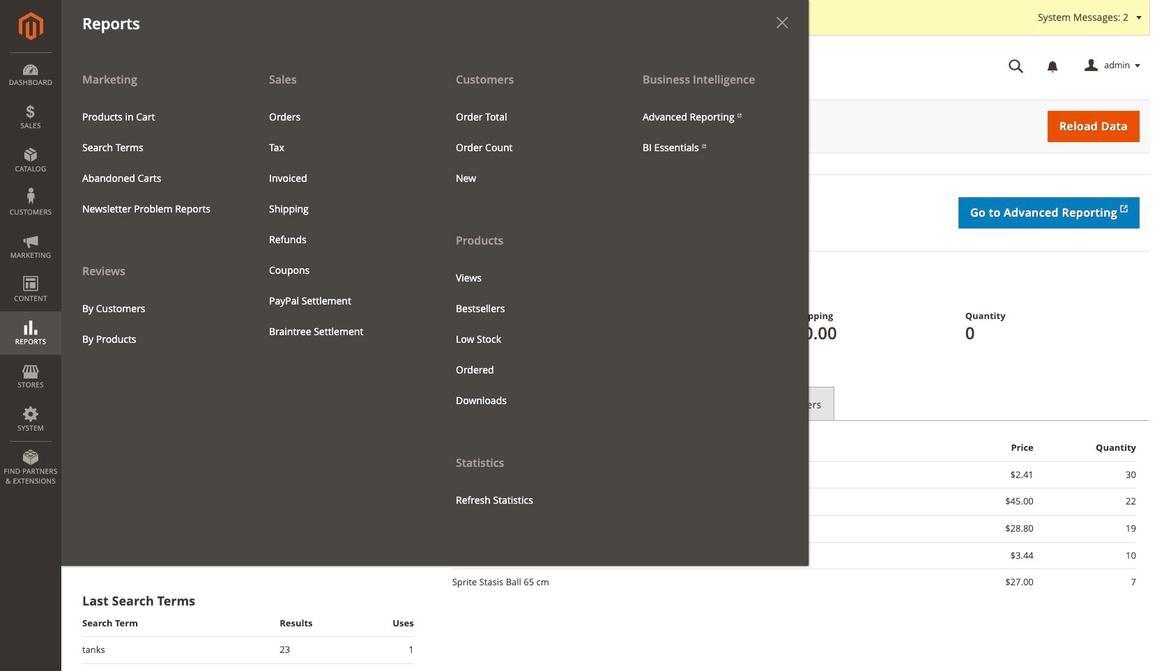 Task type: locate. For each thing, give the bounding box(es) containing it.
menu
[[61, 64, 809, 566], [61, 64, 248, 355], [435, 64, 622, 516], [72, 102, 238, 224], [259, 102, 425, 347], [446, 102, 612, 194], [632, 102, 798, 163], [446, 263, 612, 416], [72, 293, 238, 355]]

menu bar
[[0, 0, 809, 566]]

magento admin panel image
[[18, 12, 43, 40]]



Task type: vqa. For each thing, say whether or not it's contained in the screenshot.
'menu'
yes



